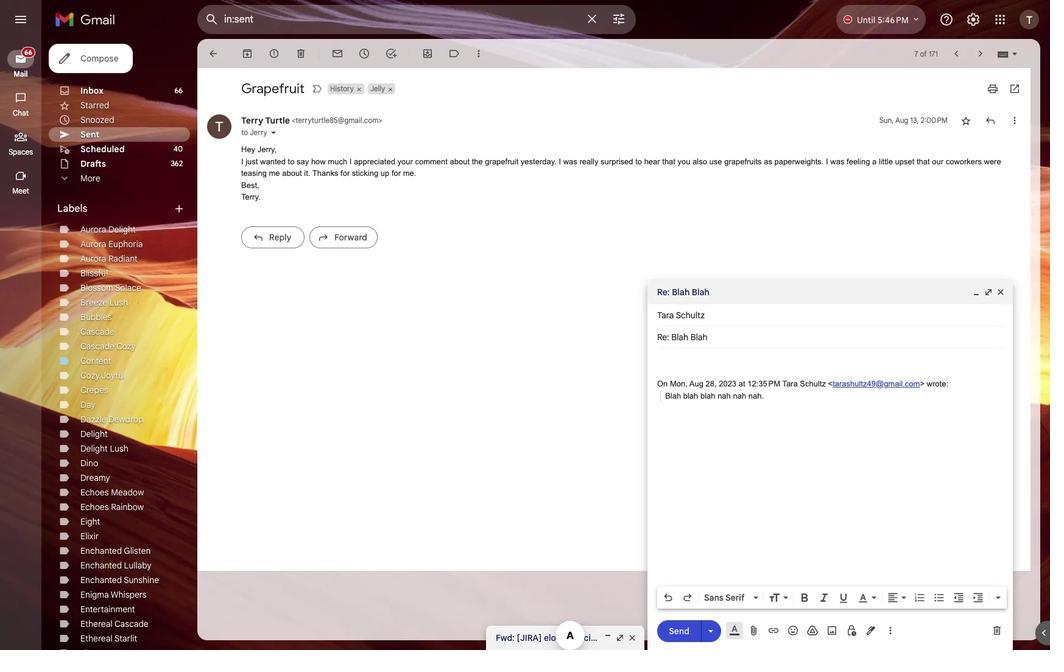 Task type: describe. For each thing, give the bounding box(es) containing it.
1 that from the left
[[662, 157, 676, 166]]

yesterday.
[[521, 157, 557, 166]]

enchanted for enchanted lullaby
[[80, 561, 122, 571]]

2:00 pm
[[921, 116, 948, 125]]

cascade for cascade 'link'
[[80, 327, 114, 338]]

close image for blah
[[996, 288, 1006, 297]]

scheduled
[[80, 144, 125, 155]]

terry turtle cell
[[241, 115, 382, 126]]

mail
[[14, 69, 28, 79]]

to right 16
[[683, 633, 691, 644]]

settings image
[[966, 12, 981, 27]]

crepes
[[80, 385, 108, 396]]

on mon, aug 28, 2023 at 12:35 pm tara schultz < tarashultz49@gmail.com > wrote: blah blah blah nah nah nah.
[[657, 380, 949, 401]]

66 inside navigation
[[24, 48, 32, 57]]

cascade for cascade cozy
[[80, 341, 114, 352]]

sans serif
[[704, 593, 745, 604]]

sun,
[[880, 116, 894, 125]]

advanced search options image
[[607, 7, 631, 31]]

entertainment
[[80, 604, 135, 615]]

Search in mail text field
[[224, 13, 578, 26]]

jelly button
[[368, 83, 387, 94]]

clear search image
[[580, 7, 604, 31]]

discard draft ‪(⌘⇧d)‬ image
[[991, 625, 1003, 637]]

labels image
[[448, 48, 461, 60]]

hey
[[241, 145, 255, 154]]

to left jerry
[[241, 128, 248, 137]]

enchanted lullaby
[[80, 561, 151, 571]]

you inside hey jerry, i just wanted to say how much i appreciated your comment about the grapefruit yesterday. i was really surprised to hear that you also use grapefruits as paperweights. i was feeling a little upset that our coworkers were teasing me about it. thanks for sticking up for me. best, terry.
[[678, 157, 691, 166]]

sun, aug 13, 2:00 pm
[[880, 116, 948, 125]]

grapefruit
[[241, 80, 305, 97]]

insert emoji ‪(⌘⇧2)‬ image
[[787, 625, 799, 637]]

dreamy link
[[80, 473, 110, 484]]

2 for from the left
[[392, 169, 401, 178]]

report spam image
[[268, 48, 280, 60]]

2 vertical spatial cascade
[[115, 619, 148, 630]]

show details image
[[270, 129, 277, 136]]

chat
[[13, 108, 29, 118]]

re: blah blah dialog
[[648, 280, 1013, 651]]

underline ‪(⌘u)‬ image
[[838, 593, 850, 605]]

drafts link
[[80, 158, 106, 169]]

glisten
[[124, 546, 151, 557]]

sent
[[80, 129, 99, 140]]

dreamy
[[80, 473, 110, 484]]

gtms-
[[645, 633, 673, 644]]

older image
[[975, 48, 987, 60]]

bold ‪(⌘b)‬ image
[[799, 592, 811, 604]]

euphoria
[[108, 239, 143, 250]]

grapefruit
[[485, 157, 519, 166]]

2 i from the left
[[350, 157, 352, 166]]

echoes meadow
[[80, 487, 144, 498]]

close image for eloisefrancis23
[[628, 634, 637, 643]]

insert link ‪(⌘k)‬ image
[[768, 625, 780, 637]]

3 i from the left
[[559, 157, 561, 166]]

ethereal for ethereal cascade
[[80, 619, 113, 630]]

more formatting options image
[[992, 592, 1005, 604]]

ethereal for ethereal starlit
[[80, 634, 113, 645]]

entertainment link
[[80, 604, 135, 615]]

numbered list ‪(⌘⇧7)‬ image
[[914, 592, 926, 604]]

enigma
[[80, 590, 109, 601]]

compose button
[[49, 44, 133, 73]]

move to inbox image
[[422, 48, 434, 60]]

comment
[[415, 157, 448, 166]]

lullaby
[[124, 561, 151, 571]]

28,
[[706, 380, 717, 389]]

say
[[297, 157, 309, 166]]

1 horizontal spatial about
[[450, 157, 470, 166]]

appreciated
[[354, 157, 395, 166]]

of
[[920, 49, 927, 58]]

lush for delight lush
[[110, 444, 128, 455]]

cozy joyful link
[[80, 370, 125, 381]]

1 vertical spatial you
[[694, 633, 708, 644]]

day
[[80, 400, 95, 411]]

mail heading
[[0, 69, 41, 79]]

archive image
[[241, 48, 253, 60]]

2023
[[719, 380, 737, 389]]

blah right re:
[[672, 287, 690, 298]]

coworkers
[[946, 157, 982, 166]]

echoes for echoes rainbow
[[80, 502, 109, 513]]

2 that from the left
[[917, 157, 930, 166]]

minimize image
[[972, 288, 982, 297]]

reply
[[269, 232, 291, 243]]

navigation containing mail
[[0, 39, 43, 651]]

how
[[311, 157, 326, 166]]

aurora for aurora euphoria
[[80, 239, 106, 250]]

aurora euphoria link
[[80, 239, 143, 250]]

indent less ‪(⌘[)‬ image
[[953, 592, 965, 604]]

dazzle dewdrop
[[80, 414, 143, 425]]

blissful link
[[80, 268, 108, 279]]

rainbow
[[111, 502, 144, 513]]

enigma whispers
[[80, 590, 147, 601]]

more options image
[[887, 625, 894, 637]]

delight for delight lush
[[80, 444, 108, 455]]

much
[[328, 157, 347, 166]]

just
[[246, 157, 258, 166]]

dazzle
[[80, 414, 106, 425]]

delight lush
[[80, 444, 128, 455]]

0 vertical spatial tara
[[657, 310, 674, 321]]

jerry
[[250, 128, 267, 137]]

enchanted for enchanted sunshine
[[80, 575, 122, 586]]

send
[[669, 626, 690, 637]]

indent more ‪(⌘])‬ image
[[972, 592, 985, 604]]

gmail image
[[55, 7, 121, 32]]

not starred image
[[960, 115, 972, 127]]

snooze image
[[358, 48, 370, 60]]

reply link
[[241, 226, 305, 248]]

4 i from the left
[[826, 157, 828, 166]]

1 vertical spatial cozy
[[80, 370, 100, 381]]

tarashultz49@gmail.com link
[[833, 380, 920, 389]]

tara inside on mon, aug 28, 2023 at 12:35 pm tara schultz < tarashultz49@gmail.com > wrote: blah blah blah nah nah nah.
[[783, 380, 798, 389]]

171
[[929, 49, 938, 58]]

grapefruits
[[725, 157, 762, 166]]

insert files using drive image
[[807, 625, 819, 637]]

select input tool image
[[1011, 49, 1019, 58]]

enchanted sunshine
[[80, 575, 159, 586]]

enchanted lullaby link
[[80, 561, 151, 571]]

cascade cozy
[[80, 341, 136, 352]]

a
[[872, 157, 877, 166]]

turtle
[[265, 115, 290, 126]]

history button
[[328, 83, 355, 94]]

scheduled link
[[80, 144, 125, 155]]

enchanted sunshine link
[[80, 575, 159, 586]]

0 vertical spatial cozy
[[116, 341, 136, 352]]

echoes rainbow link
[[80, 502, 144, 513]]

enigma whispers link
[[80, 590, 147, 601]]

sent link
[[80, 129, 99, 140]]

labels heading
[[57, 203, 173, 215]]

wanted
[[260, 157, 286, 166]]

blossom
[[80, 283, 113, 294]]

0 vertical spatial schultz
[[676, 310, 705, 321]]

echoes meadow link
[[80, 487, 144, 498]]

solace
[[115, 283, 141, 294]]

66 link
[[7, 47, 35, 68]]

our
[[932, 157, 944, 166]]

main menu image
[[13, 12, 28, 27]]

inbox link
[[80, 85, 104, 96]]

terryturtle85@gmail.com
[[296, 116, 379, 125]]



Task type: vqa. For each thing, say whether or not it's contained in the screenshot.


Task type: locate. For each thing, give the bounding box(es) containing it.
radiant
[[108, 253, 138, 264]]

nah down 2023
[[718, 391, 731, 401]]

Subject field
[[657, 331, 1003, 344]]

1 vertical spatial cascade
[[80, 341, 114, 352]]

more button
[[49, 171, 190, 186]]

12:35 pm
[[748, 380, 780, 389]]

starred
[[80, 100, 109, 111]]

ethereal down ethereal cascade link
[[80, 634, 113, 645]]

Not starred checkbox
[[960, 115, 972, 127]]

more image
[[473, 48, 485, 60]]

close image right minimize icon
[[628, 634, 637, 643]]

0 horizontal spatial was
[[563, 157, 577, 166]]

1 vertical spatial aug
[[690, 380, 704, 389]]

tara right "12:35 pm"
[[783, 380, 798, 389]]

2 blah from the left
[[701, 391, 716, 401]]

aug inside on mon, aug 28, 2023 at 12:35 pm tara schultz < tarashultz49@gmail.com > wrote: blah blah blah nah nah nah.
[[690, 380, 704, 389]]

enchanted glisten
[[80, 546, 151, 557]]

1 horizontal spatial cozy
[[116, 341, 136, 352]]

mark as unread image
[[331, 48, 344, 60]]

enchanted
[[80, 546, 122, 557], [80, 561, 122, 571], [80, 575, 122, 586]]

i right "yesterday."
[[559, 157, 561, 166]]

0 horizontal spatial <
[[292, 116, 296, 125]]

2 echoes from the top
[[80, 502, 109, 513]]

sans serif option
[[702, 592, 751, 604]]

attach files image
[[748, 625, 760, 637]]

content link
[[80, 356, 111, 367]]

really
[[580, 157, 599, 166]]

< right turtle
[[292, 116, 296, 125]]

ethereal cascade link
[[80, 619, 148, 630]]

at
[[739, 380, 745, 389]]

blah down mon,
[[683, 391, 698, 401]]

meet
[[12, 186, 29, 196]]

blah down mon,
[[665, 391, 681, 401]]

to left say
[[288, 157, 295, 166]]

navigation
[[0, 39, 43, 651]]

you left also on the top
[[678, 157, 691, 166]]

lush down dewdrop
[[110, 444, 128, 455]]

support image
[[939, 12, 954, 27]]

1 horizontal spatial that
[[917, 157, 930, 166]]

0 vertical spatial close image
[[996, 288, 1006, 297]]

lush
[[109, 297, 128, 308], [110, 444, 128, 455]]

echoes down dreamy link
[[80, 487, 109, 498]]

2 ethereal from the top
[[80, 634, 113, 645]]

0 vertical spatial about
[[450, 157, 470, 166]]

aug
[[896, 116, 909, 125], [690, 380, 704, 389]]

cozy
[[116, 341, 136, 352], [80, 370, 100, 381]]

delight for delight link
[[80, 429, 108, 440]]

aurora down aurora delight
[[80, 239, 106, 250]]

2 vertical spatial enchanted
[[80, 575, 122, 586]]

about
[[450, 157, 470, 166], [282, 169, 302, 178]]

back to sent mail image
[[207, 48, 219, 60]]

cascade up starlit
[[115, 619, 148, 630]]

nah down at
[[733, 391, 746, 401]]

blah inside on mon, aug 28, 2023 at 12:35 pm tara schultz < tarashultz49@gmail.com > wrote: blah blah blah nah nah nah.
[[665, 391, 681, 401]]

cascade down cascade 'link'
[[80, 341, 114, 352]]

aurora up aurora euphoria
[[80, 224, 106, 235]]

terry turtle < terryturtle85@gmail.com >
[[241, 115, 382, 126]]

2 enchanted from the top
[[80, 561, 122, 571]]

1 vertical spatial lush
[[110, 444, 128, 455]]

enchanted up enigma
[[80, 575, 122, 586]]

cascade down bubbles
[[80, 327, 114, 338]]

day link
[[80, 400, 95, 411]]

dazzle dewdrop link
[[80, 414, 143, 425]]

0 horizontal spatial you
[[678, 157, 691, 166]]

delight down delight link
[[80, 444, 108, 455]]

history
[[330, 84, 354, 93]]

0 vertical spatial echoes
[[80, 487, 109, 498]]

tara down re:
[[657, 310, 674, 321]]

0 horizontal spatial that
[[662, 157, 676, 166]]

1 echoes from the top
[[80, 487, 109, 498]]

tara schultz
[[657, 310, 705, 321]]

ethereal starlit link
[[80, 634, 137, 645]]

to left 'hear'
[[636, 157, 642, 166]]

0 vertical spatial pop out image
[[984, 288, 994, 297]]

tarashultz49@gmail.com
[[833, 380, 920, 389]]

breeze
[[80, 297, 107, 308]]

also
[[693, 157, 707, 166]]

enchanted for enchanted glisten
[[80, 546, 122, 557]]

0 vertical spatial you
[[678, 157, 691, 166]]

eight link
[[80, 517, 100, 528]]

inbox
[[80, 85, 104, 96]]

< inside "terry turtle < terryturtle85@gmail.com >"
[[292, 116, 296, 125]]

1 horizontal spatial close image
[[996, 288, 1006, 297]]

1 vertical spatial ethereal
[[80, 634, 113, 645]]

0 vertical spatial delight
[[108, 224, 136, 235]]

whispers
[[111, 590, 147, 601]]

cascade link
[[80, 327, 114, 338]]

thanks
[[312, 169, 338, 178]]

40
[[174, 144, 183, 154]]

eight
[[80, 517, 100, 528]]

0 horizontal spatial for
[[341, 169, 350, 178]]

0 horizontal spatial >
[[379, 116, 382, 125]]

0 vertical spatial >
[[379, 116, 382, 125]]

1 vertical spatial 66
[[174, 86, 183, 95]]

close image
[[996, 288, 1006, 297], [628, 634, 637, 643]]

1 horizontal spatial >
[[920, 380, 925, 389]]

compose
[[80, 53, 118, 64]]

dewdrop
[[108, 414, 143, 425]]

delight up euphoria
[[108, 224, 136, 235]]

aurora delight link
[[80, 224, 136, 235]]

chat heading
[[0, 108, 41, 118]]

lush down blossom solace link
[[109, 297, 128, 308]]

that
[[662, 157, 676, 166], [917, 157, 930, 166]]

1 enchanted from the top
[[80, 546, 122, 557]]

aurora delight
[[80, 224, 136, 235]]

1 horizontal spatial nah
[[733, 391, 746, 401]]

schultz inside on mon, aug 28, 2023 at 12:35 pm tara schultz < tarashultz49@gmail.com > wrote: blah blah blah nah nah nah.
[[800, 380, 826, 389]]

pop out image for blah
[[984, 288, 994, 297]]

0 horizontal spatial 66
[[24, 48, 32, 57]]

meet heading
[[0, 186, 41, 196]]

minimize image
[[603, 634, 613, 643]]

blah down 28,
[[701, 391, 716, 401]]

italic ‪(⌘i)‬ image
[[818, 592, 830, 604]]

aug left 28,
[[690, 380, 704, 389]]

1 vertical spatial aurora
[[80, 239, 106, 250]]

little
[[879, 157, 893, 166]]

redo ‪(⌘y)‬ image
[[682, 592, 694, 604]]

you right send
[[694, 633, 708, 644]]

ethereal down entertainment link
[[80, 619, 113, 630]]

0 horizontal spatial nah
[[718, 391, 731, 401]]

i left just
[[241, 157, 243, 166]]

fwd: [jira] eloisefrancis23 assigned gtms-16 to you
[[496, 633, 708, 644]]

1 for from the left
[[341, 169, 350, 178]]

2 vertical spatial delight
[[80, 444, 108, 455]]

eloisefrancis23
[[544, 633, 605, 644]]

pop out image right minimize icon
[[615, 634, 625, 643]]

Message Body text field
[[657, 355, 1003, 584]]

1 vertical spatial <
[[828, 380, 833, 389]]

delight down dazzle
[[80, 429, 108, 440]]

for right up
[[392, 169, 401, 178]]

enchanted down the elixir link
[[80, 546, 122, 557]]

was left feeling
[[831, 157, 845, 166]]

Search in mail search field
[[197, 5, 636, 34]]

2 aurora from the top
[[80, 239, 106, 250]]

0 horizontal spatial pop out image
[[615, 634, 625, 643]]

66
[[24, 48, 32, 57], [174, 86, 183, 95]]

66 up 40
[[174, 86, 183, 95]]

cozy up crepes
[[80, 370, 100, 381]]

> inside "terry turtle < terryturtle85@gmail.com >"
[[379, 116, 382, 125]]

0 vertical spatial cascade
[[80, 327, 114, 338]]

1 vertical spatial tara
[[783, 380, 798, 389]]

1 horizontal spatial pop out image
[[984, 288, 994, 297]]

re:
[[657, 287, 670, 298]]

0 vertical spatial 66
[[24, 48, 32, 57]]

0 horizontal spatial aug
[[690, 380, 704, 389]]

best,
[[241, 181, 259, 190]]

aurora for aurora radiant
[[80, 253, 106, 264]]

aug left the 13,
[[896, 116, 909, 125]]

blah up tara schultz
[[692, 287, 710, 298]]

pop out image for eloisefrancis23
[[615, 634, 625, 643]]

1 vertical spatial about
[[282, 169, 302, 178]]

1 vertical spatial delight
[[80, 429, 108, 440]]

3 aurora from the top
[[80, 253, 106, 264]]

send button
[[657, 621, 701, 642]]

aurora up blissful
[[80, 253, 106, 264]]

1 horizontal spatial tara
[[783, 380, 798, 389]]

i right paperweights.
[[826, 157, 828, 166]]

bubbles
[[80, 312, 112, 323]]

echoes for echoes meadow
[[80, 487, 109, 498]]

1 vertical spatial pop out image
[[615, 634, 625, 643]]

3 enchanted from the top
[[80, 575, 122, 586]]

1 horizontal spatial <
[[828, 380, 833, 389]]

2 was from the left
[[831, 157, 845, 166]]

> down jelly button
[[379, 116, 382, 125]]

2 nah from the left
[[733, 391, 746, 401]]

> left wrote:
[[920, 380, 925, 389]]

hey jerry, i just wanted to say how much i appreciated your comment about the grapefruit yesterday. i was really surprised to hear that you also use grapefruits as paperweights. i was feeling a little upset that our coworkers were teasing me about it. thanks for sticking up for me. best, terry.
[[241, 145, 1001, 202]]

that left "our"
[[917, 157, 930, 166]]

more send options image
[[705, 625, 717, 638]]

drafts
[[80, 158, 106, 169]]

pop out image right minimize image
[[984, 288, 994, 297]]

1 horizontal spatial aug
[[896, 116, 909, 125]]

1 blah from the left
[[683, 391, 698, 401]]

1 vertical spatial echoes
[[80, 502, 109, 513]]

7 of 171
[[915, 49, 938, 58]]

breeze lush link
[[80, 297, 128, 308]]

schultz right "12:35 pm"
[[800, 380, 826, 389]]

cascade cozy link
[[80, 341, 136, 352]]

sun, aug 13, 2:00 pm cell
[[880, 115, 948, 127]]

toggle confidential mode image
[[846, 625, 858, 637]]

0 horizontal spatial close image
[[628, 634, 637, 643]]

delight link
[[80, 429, 108, 440]]

1 vertical spatial enchanted
[[80, 561, 122, 571]]

joyful
[[101, 370, 125, 381]]

0 vertical spatial aug
[[896, 116, 909, 125]]

bulleted list ‪(⌘⇧8)‬ image
[[933, 592, 946, 604]]

1 horizontal spatial for
[[392, 169, 401, 178]]

echoes rainbow
[[80, 502, 144, 513]]

crepes link
[[80, 385, 108, 396]]

< down subject field at bottom
[[828, 380, 833, 389]]

lush for breeze lush
[[109, 297, 128, 308]]

0 vertical spatial lush
[[109, 297, 128, 308]]

1 horizontal spatial schultz
[[800, 380, 826, 389]]

aug inside sun, aug 13, 2:00 pm cell
[[896, 116, 909, 125]]

1 ethereal from the top
[[80, 619, 113, 630]]

enchanted glisten link
[[80, 546, 151, 557]]

1 aurora from the top
[[80, 224, 106, 235]]

delete image
[[295, 48, 307, 60]]

66 up mail
[[24, 48, 32, 57]]

0 horizontal spatial blah
[[683, 391, 698, 401]]

formatting options toolbar
[[657, 587, 1007, 609]]

0 horizontal spatial schultz
[[676, 310, 705, 321]]

cozy up joyful
[[116, 341, 136, 352]]

sunshine
[[124, 575, 159, 586]]

362
[[171, 159, 183, 168]]

nah.
[[749, 391, 764, 401]]

pop out image
[[984, 288, 994, 297], [615, 634, 625, 643]]

echoes up eight
[[80, 502, 109, 513]]

> inside on mon, aug 28, 2023 at 12:35 pm tara schultz < tarashultz49@gmail.com > wrote: blah blah blah nah nah nah.
[[920, 380, 925, 389]]

insert photo image
[[826, 625, 838, 637]]

enchanted down enchanted glisten
[[80, 561, 122, 571]]

1 horizontal spatial blah
[[701, 391, 716, 401]]

0 horizontal spatial cozy
[[80, 370, 100, 381]]

close image right minimize image
[[996, 288, 1006, 297]]

about left the at the left of the page
[[450, 157, 470, 166]]

content
[[80, 356, 111, 367]]

1 vertical spatial >
[[920, 380, 925, 389]]

2 vertical spatial aurora
[[80, 253, 106, 264]]

aurora for aurora delight
[[80, 224, 106, 235]]

was left really
[[563, 157, 577, 166]]

insert signature image
[[865, 625, 877, 637]]

1 was from the left
[[563, 157, 577, 166]]

blissful
[[80, 268, 108, 279]]

use
[[710, 157, 722, 166]]

i right much
[[350, 157, 352, 166]]

newer image
[[950, 48, 963, 60]]

1 horizontal spatial was
[[831, 157, 845, 166]]

ethereal cascade
[[80, 619, 148, 630]]

1 horizontal spatial 66
[[174, 86, 183, 95]]

search in mail image
[[201, 9, 223, 30]]

spaces heading
[[0, 147, 41, 157]]

1 horizontal spatial you
[[694, 633, 708, 644]]

1 nah from the left
[[718, 391, 731, 401]]

as
[[764, 157, 773, 166]]

for down much
[[341, 169, 350, 178]]

jelly
[[370, 84, 385, 93]]

nah
[[718, 391, 731, 401], [733, 391, 746, 401]]

terry
[[241, 115, 263, 126]]

7
[[915, 49, 918, 58]]

blah
[[672, 287, 690, 298], [692, 287, 710, 298], [665, 391, 681, 401]]

about left it.
[[282, 169, 302, 178]]

dino
[[80, 458, 98, 469]]

breeze lush
[[80, 297, 128, 308]]

forward
[[334, 232, 367, 243]]

for
[[341, 169, 350, 178], [392, 169, 401, 178]]

1 vertical spatial schultz
[[800, 380, 826, 389]]

snoozed
[[80, 115, 114, 126]]

1 vertical spatial close image
[[628, 634, 637, 643]]

surprised
[[601, 157, 633, 166]]

0 vertical spatial enchanted
[[80, 546, 122, 557]]

0 vertical spatial <
[[292, 116, 296, 125]]

that right 'hear'
[[662, 157, 676, 166]]

0 horizontal spatial about
[[282, 169, 302, 178]]

snoozed link
[[80, 115, 114, 126]]

0 vertical spatial ethereal
[[80, 619, 113, 630]]

0 horizontal spatial tara
[[657, 310, 674, 321]]

schultz down the re: blah blah
[[676, 310, 705, 321]]

was
[[563, 157, 577, 166], [831, 157, 845, 166]]

undo ‪(⌘z)‬ image
[[662, 592, 674, 604]]

< inside on mon, aug 28, 2023 at 12:35 pm tara schultz < tarashultz49@gmail.com > wrote: blah blah blah nah nah nah.
[[828, 380, 833, 389]]

add to tasks image
[[385, 48, 397, 60]]

0 vertical spatial aurora
[[80, 224, 106, 235]]

1 i from the left
[[241, 157, 243, 166]]

aurora euphoria
[[80, 239, 143, 250]]

cozy joyful
[[80, 370, 125, 381]]

bubbles link
[[80, 312, 112, 323]]



